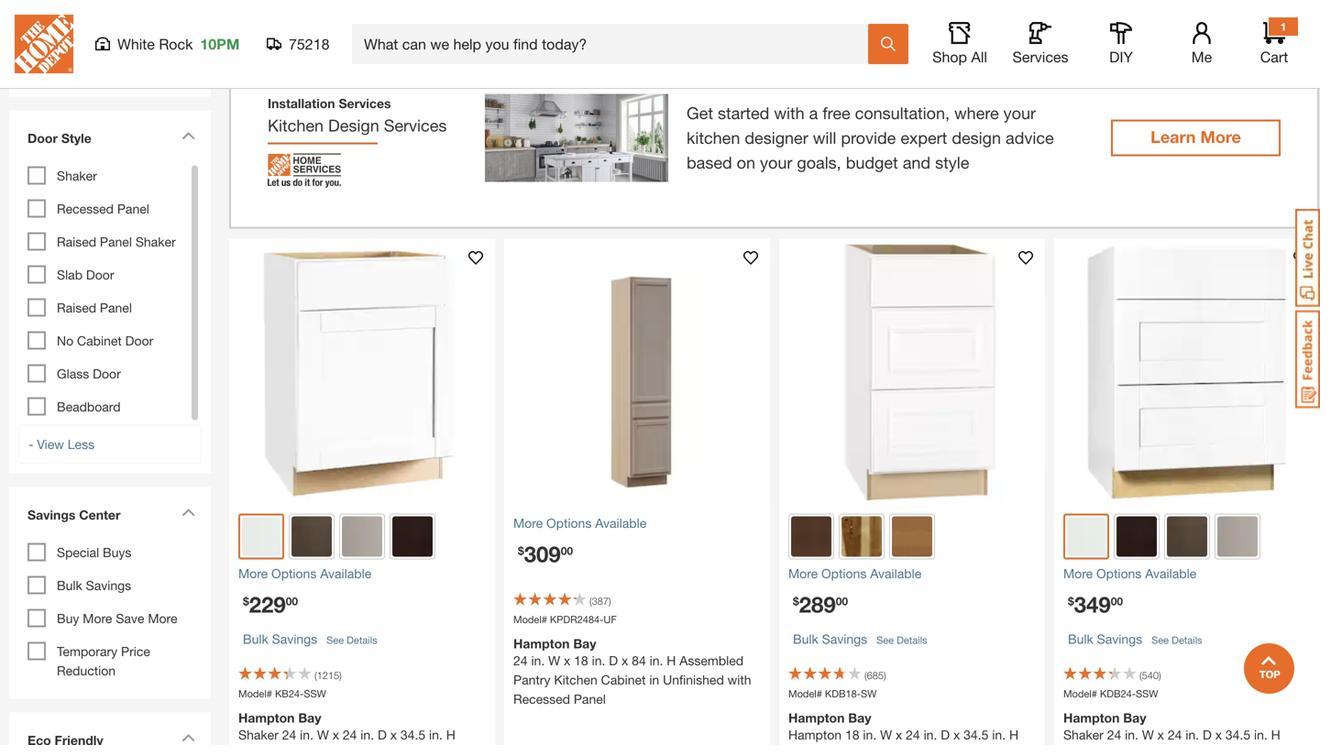 Task type: describe. For each thing, give the bounding box(es) containing it.
no
[[57, 333, 73, 348]]

buy
[[57, 611, 79, 626]]

$ 289 00
[[793, 591, 848, 617]]

caret icon image for center
[[182, 508, 195, 517]]

live chat image
[[1295, 209, 1320, 307]]

cart 1
[[1260, 20, 1288, 66]]

349
[[1074, 591, 1111, 617]]

less for shaker
[[68, 437, 94, 452]]

- for copper
[[28, 60, 33, 75]]

unfinished
[[663, 672, 724, 688]]

door style
[[28, 131, 91, 146]]

glass
[[57, 366, 89, 381]]

bay for 229
[[298, 710, 321, 726]]

raised for raised panel
[[57, 300, 96, 315]]

buys
[[103, 545, 131, 560]]

hampton for 349
[[1063, 710, 1120, 726]]

beadboard
[[57, 399, 121, 414]]

1 vertical spatial your
[[760, 153, 792, 172]]

kdb18-
[[825, 688, 861, 700]]

( 685 )
[[864, 670, 886, 682]]

special buys
[[57, 545, 131, 560]]

on
[[737, 153, 755, 172]]

model# kpdr2484-uf
[[513, 614, 617, 626]]

recessed panel link
[[57, 201, 149, 216]]

temporary price reduction link
[[57, 644, 150, 678]]

kpdr2484-
[[550, 614, 604, 626]]

raised panel shaker link
[[57, 234, 176, 249]]

10pm
[[200, 35, 240, 53]]

based
[[687, 153, 732, 172]]

34.5 for 229
[[401, 727, 425, 743]]

00 for 309
[[561, 544, 573, 557]]

savings for 289
[[822, 632, 867, 647]]

more inside learn more link
[[1200, 127, 1241, 147]]

229
[[249, 591, 286, 617]]

- view less for shaker
[[28, 437, 94, 452]]

( for 349
[[1139, 670, 1142, 682]]

no cabinet door
[[57, 333, 153, 348]]

goals,
[[797, 153, 841, 172]]

00 for 349
[[1111, 595, 1123, 608]]

more right buy
[[83, 611, 112, 626]]

price
[[121, 644, 150, 659]]

hampton 18 in. w x 24 in. d x 34.5 in. h assembled drawer base kitchen cabinet in satin white with drawer glides image
[[779, 239, 1045, 505]]

available for 349
[[1145, 566, 1197, 581]]

see for 289
[[877, 635, 894, 647]]

get
[[687, 103, 713, 123]]

satin white image
[[1067, 517, 1106, 556]]

model# kdb24-ssw
[[1063, 688, 1158, 700]]

see details button for 349
[[1152, 624, 1202, 658]]

$ for 289
[[793, 595, 799, 608]]

savings center
[[28, 507, 120, 523]]

387
[[592, 595, 609, 607]]

raised panel
[[57, 300, 132, 315]]

slab
[[57, 267, 83, 282]]

685
[[867, 670, 884, 682]]

model# for 289
[[788, 688, 822, 700]]

options up $ 309 00
[[546, 516, 592, 531]]

brindle image
[[1167, 517, 1207, 557]]

bulk savings see details for 289
[[793, 632, 927, 647]]

door down raised panel link
[[125, 333, 153, 348]]

model# kb24-ssw
[[238, 688, 326, 700]]

24 in. w x 18 in. d x 84 in. h assembled pantry kitchen cabinet in unfinished with recessed panel image
[[504, 239, 770, 505]]

style
[[935, 153, 969, 172]]

see for 229
[[327, 635, 344, 647]]

more up the 229 at bottom left
[[238, 566, 268, 581]]

cognac image
[[791, 517, 831, 557]]

java image
[[1117, 517, 1157, 557]]

style
[[61, 131, 91, 146]]

learn
[[1151, 127, 1196, 147]]

h for 349
[[1271, 727, 1280, 743]]

shaker 24 in. w x 24 in. d x 34.5 in. h assembled base kitchen cabinet in satin white with ball-bearing drawer glides image
[[229, 239, 495, 505]]

where
[[954, 103, 999, 123]]

raised panel link
[[57, 300, 132, 315]]

bulk up buy
[[57, 578, 82, 593]]

started
[[718, 103, 769, 123]]

shaker down model# kb24-ssw
[[238, 727, 279, 743]]

temporary
[[57, 644, 117, 659]]

309
[[524, 541, 561, 567]]

learn more link
[[1111, 120, 1281, 156]]

$ 309 00
[[518, 541, 573, 567]]

shaker link
[[57, 168, 97, 183]]

temporary price reduction
[[57, 644, 150, 678]]

white
[[117, 35, 155, 53]]

savings for 349
[[1097, 632, 1142, 647]]

ssw for 229
[[304, 688, 326, 700]]

289
[[799, 591, 836, 617]]

savings center link
[[18, 496, 202, 539]]

panel for recessed panel
[[117, 201, 149, 216]]

) for 229
[[339, 670, 342, 682]]

model# for 229
[[238, 688, 272, 700]]

shop all
[[932, 48, 987, 66]]

no cabinet door link
[[57, 333, 153, 348]]

bulk savings button for 349
[[1068, 621, 1142, 658]]

see for 349
[[1152, 635, 1169, 647]]

recessed panel
[[57, 201, 149, 216]]

w inside hampton bay 24 in. w x 18 in. d x 84 in. h assembled pantry kitchen cabinet in unfinished with recessed panel
[[548, 653, 560, 668]]

installation
[[268, 96, 335, 111]]

provide
[[841, 128, 896, 148]]

75218
[[289, 35, 330, 53]]

more up 349
[[1063, 566, 1093, 581]]

24 inside hampton bay 24 in. w x 18 in. d x 84 in. h assembled pantry kitchen cabinet in unfinished with recessed panel
[[513, 653, 528, 668]]

save
[[116, 611, 144, 626]]

diy button
[[1092, 22, 1151, 66]]

see details button for 229
[[327, 624, 377, 658]]

slab door link
[[57, 267, 114, 282]]

all
[[971, 48, 987, 66]]

me
[[1192, 48, 1212, 66]]

bulk for 229
[[243, 632, 268, 647]]

options for 289
[[821, 566, 867, 581]]

services inside 'button'
[[1013, 48, 1068, 66]]

door down no cabinet door
[[93, 366, 121, 381]]

get started with a free consultation, where your kitchen designer will provide expert design advice based on your goals, budget and style
[[687, 103, 1054, 172]]

services button
[[1011, 22, 1070, 66]]

more options available link for 289
[[788, 564, 1036, 583]]

- view less link for shaker
[[18, 425, 202, 464]]

feedback link image
[[1295, 310, 1320, 409]]

medium oak image
[[892, 517, 932, 557]]

1 vertical spatial services
[[339, 96, 391, 111]]

) for 289
[[884, 670, 886, 682]]

details for 229
[[347, 635, 377, 647]]

w for 289
[[880, 727, 892, 743]]

( 540 )
[[1139, 670, 1161, 682]]

$ 229 00
[[243, 591, 298, 617]]

$ 349 00
[[1068, 591, 1123, 617]]

hampton inside hampton bay 24 in. w x 18 in. d x 84 in. h assembled pantry kitchen cabinet in unfinished with recessed panel
[[513, 636, 570, 651]]

budget
[[846, 153, 898, 172]]

special buys link
[[57, 545, 131, 560]]

savings for 229
[[272, 632, 317, 647]]

see details button for 289
[[877, 624, 927, 658]]

cabinet inside hampton bay 24 in. w x 18 in. d x 84 in. h assembled pantry kitchen cabinet in unfinished with recessed panel
[[601, 672, 646, 688]]

w for 349
[[1142, 727, 1154, 743]]

( for 229
[[314, 670, 317, 682]]

shaker down recessed panel
[[136, 234, 176, 249]]

with inside the get started with a free consultation, where your kitchen designer will provide expert design advice based on your goals, budget and style
[[774, 103, 805, 123]]

glass door
[[57, 366, 121, 381]]

$ for 309
[[518, 544, 524, 557]]

84
[[632, 653, 646, 668]]

caret icon image for style
[[182, 132, 195, 140]]

beadboard link
[[57, 399, 121, 414]]

shaker 24 in. w x 24 in. d x 34.5 in. h assembled drawer base kitchen cabinet in satin white with ball-bearing glides image
[[1054, 239, 1320, 505]]

available for 289
[[870, 566, 922, 581]]

glass door link
[[57, 366, 121, 381]]

shop all button
[[930, 22, 989, 66]]

( 1215 )
[[314, 670, 342, 682]]

24 inside hampton bay hampton 18 in. w x 24 in. d x 34.5 in. h
[[906, 727, 920, 743]]

75218 button
[[267, 35, 330, 53]]

the home depot logo image
[[15, 15, 73, 73]]



Task type: locate. For each thing, give the bounding box(es) containing it.
model# kdb18-sw
[[788, 688, 877, 700]]

- view less link down copper link
[[18, 48, 202, 88]]

00 inside $ 349 00
[[1111, 595, 1123, 608]]

raised
[[57, 234, 96, 249], [57, 300, 96, 315]]

bay down kdb24-
[[1123, 710, 1146, 726]]

less for copper
[[68, 60, 94, 75]]

door left style
[[28, 131, 58, 146]]

- view less link down 'beadboard' link
[[18, 425, 202, 464]]

your down the designer
[[760, 153, 792, 172]]

bay down sw
[[848, 710, 871, 726]]

00 for 289
[[836, 595, 848, 608]]

bulk savings see details for 349
[[1068, 632, 1202, 647]]

1 less from the top
[[68, 60, 94, 75]]

see details button up ( 685 ) on the bottom
[[877, 624, 927, 658]]

more right save
[[148, 611, 177, 626]]

hampton bay shaker 24 in. w x 24 in. d x 34.5 in. h down 1215 at the left of the page
[[238, 710, 477, 745]]

caret icon image inside door style link
[[182, 132, 195, 140]]

2 bulk savings see details from the left
[[793, 632, 927, 647]]

panel down kpdr2484-
[[574, 692, 606, 707]]

1 horizontal spatial ssw
[[1136, 688, 1158, 700]]

2 horizontal spatial see
[[1152, 635, 1169, 647]]

1 vertical spatial view
[[37, 437, 64, 452]]

bulk savings button down $ 349 00
[[1068, 621, 1142, 658]]

34.5 inside hampton bay hampton 18 in. w x 24 in. d x 34.5 in. h
[[964, 727, 989, 743]]

w for 229
[[317, 727, 329, 743]]

services up 'design' on the top
[[339, 96, 391, 111]]

$ for 349
[[1068, 595, 1074, 608]]

- view less link
[[18, 48, 202, 88], [18, 425, 202, 464]]

1 - view less from the top
[[28, 60, 94, 75]]

- view less link for copper
[[18, 48, 202, 88]]

- up door style
[[28, 60, 33, 75]]

services right the all on the right top of the page
[[1013, 48, 1068, 66]]

view for copper
[[37, 60, 64, 75]]

3 bulk savings button from the left
[[1068, 621, 1142, 658]]

pantry
[[513, 672, 550, 688]]

0 horizontal spatial 34.5
[[401, 727, 425, 743]]

and
[[903, 153, 931, 172]]

1
[[1280, 20, 1286, 33]]

2 - view less link from the top
[[18, 425, 202, 464]]

savings down $ 229 00
[[272, 632, 317, 647]]

1 bulk savings see details from the left
[[243, 632, 377, 647]]

copper link
[[57, 16, 100, 31]]

more
[[1200, 127, 1241, 147], [513, 516, 543, 531], [238, 566, 268, 581], [788, 566, 818, 581], [1063, 566, 1093, 581], [83, 611, 112, 626], [148, 611, 177, 626]]

18 down kdb18- on the right
[[845, 727, 859, 743]]

2 horizontal spatial details
[[1172, 635, 1202, 647]]

bulk down 349
[[1068, 632, 1093, 647]]

ssw for 349
[[1136, 688, 1158, 700]]

bay
[[573, 636, 596, 651], [298, 710, 321, 726], [848, 710, 871, 726], [1123, 710, 1146, 726]]

hampton bay shaker 24 in. w x 24 in. d x 34.5 in. h for 229
[[238, 710, 477, 745]]

more options available down java icon
[[1063, 566, 1197, 581]]

savings down buys at the bottom left of the page
[[86, 578, 131, 593]]

540
[[1142, 670, 1159, 682]]

$ inside $ 349 00
[[1068, 595, 1074, 608]]

more options available
[[513, 516, 647, 531], [238, 566, 371, 581], [788, 566, 922, 581], [1063, 566, 1197, 581]]

panel down recessed panel link
[[100, 234, 132, 249]]

1 see details button from the left
[[327, 624, 377, 658]]

18 down kpdr2484-
[[574, 653, 588, 668]]

1 vertical spatial - view less link
[[18, 425, 202, 464]]

1 vertical spatial - view less
[[28, 437, 94, 452]]

18
[[574, 653, 588, 668], [845, 727, 859, 743]]

34.5 for 289
[[964, 727, 989, 743]]

special
[[57, 545, 99, 560]]

0 horizontal spatial hampton bay shaker 24 in. w x 24 in. d x 34.5 in. h
[[238, 710, 477, 745]]

more options available link up ( 387 )
[[513, 514, 761, 533]]

panel for raised panel
[[100, 300, 132, 315]]

w down "model# kdb24-ssw"
[[1142, 727, 1154, 743]]

0 vertical spatial - view less
[[28, 60, 94, 75]]

java image
[[392, 517, 433, 557]]

2 bulk savings button from the left
[[793, 621, 867, 658]]

1 vertical spatial kitchen
[[554, 672, 598, 688]]

00 down brindle image
[[286, 595, 298, 608]]

hampton
[[513, 636, 570, 651], [238, 710, 295, 726], [788, 710, 845, 726], [1063, 710, 1120, 726], [788, 727, 842, 743]]

bay down kpdr2484-
[[573, 636, 596, 651]]

hampton bay hampton 18 in. w x 24 in. d x 34.5 in. h
[[788, 710, 1025, 745]]

panel up the raised panel shaker
[[117, 201, 149, 216]]

2 raised from the top
[[57, 300, 96, 315]]

bulk savings link
[[57, 578, 131, 593]]

savings down $ 289 00
[[822, 632, 867, 647]]

0 vertical spatial 18
[[574, 653, 588, 668]]

0 horizontal spatial bulk savings button
[[243, 621, 317, 658]]

raised up slab
[[57, 234, 96, 249]]

What can we help you find today? search field
[[364, 25, 867, 63]]

00 inside $ 309 00
[[561, 544, 573, 557]]

1 - from the top
[[28, 60, 33, 75]]

recessed down pantry
[[513, 692, 570, 707]]

2 caret icon image from the top
[[182, 508, 195, 517]]

consultation,
[[855, 103, 950, 123]]

$ for 229
[[243, 595, 249, 608]]

0 horizontal spatial with
[[728, 672, 751, 688]]

recessed down shaker link
[[57, 201, 114, 216]]

panel for raised panel shaker
[[100, 234, 132, 249]]

see up 1215 at the left of the page
[[327, 635, 344, 647]]

more options available link down brindle icon at the bottom
[[1063, 564, 1311, 583]]

options for 229
[[271, 566, 317, 581]]

model#
[[513, 614, 547, 626], [238, 688, 272, 700], [788, 688, 822, 700], [1063, 688, 1097, 700]]

1 vertical spatial less
[[68, 437, 94, 452]]

more right the learn at the right of page
[[1200, 127, 1241, 147]]

in
[[649, 672, 659, 688]]

more options available for 229
[[238, 566, 371, 581]]

door style link
[[18, 120, 202, 162]]

0 horizontal spatial see
[[327, 635, 344, 647]]

1 horizontal spatial with
[[774, 103, 805, 123]]

1 caret icon image from the top
[[182, 132, 195, 140]]

0 vertical spatial recessed
[[57, 201, 114, 216]]

00 down natural hickory icon
[[836, 595, 848, 608]]

more options available link down dove gray icon
[[238, 564, 486, 583]]

h
[[667, 653, 676, 668], [446, 727, 455, 743], [1009, 727, 1019, 743], [1271, 727, 1280, 743]]

model# left kdb24-
[[1063, 688, 1097, 700]]

00
[[561, 544, 573, 557], [286, 595, 298, 608], [836, 595, 848, 608], [1111, 595, 1123, 608]]

kitchen inside hampton bay 24 in. w x 18 in. d x 84 in. h assembled pantry kitchen cabinet in unfinished with recessed panel
[[554, 672, 598, 688]]

savings up the special
[[28, 507, 76, 523]]

reduction
[[57, 663, 116, 678]]

2 - view less from the top
[[28, 437, 94, 452]]

more options available up $ 309 00
[[513, 516, 647, 531]]

1 vertical spatial with
[[728, 672, 751, 688]]

d for 289
[[941, 727, 950, 743]]

white rock 10pm
[[117, 35, 240, 53]]

( for 289
[[864, 670, 867, 682]]

1 see from the left
[[327, 635, 344, 647]]

bulk savings button down $ 229 00
[[243, 621, 317, 658]]

2 see from the left
[[877, 635, 894, 647]]

bulk down "289"
[[793, 632, 818, 647]]

2 horizontal spatial 34.5
[[1226, 727, 1251, 743]]

installation services kitchen design services
[[268, 96, 447, 135]]

bulk down the 229 at bottom left
[[243, 632, 268, 647]]

3 34.5 from the left
[[1226, 727, 1251, 743]]

1 horizontal spatial bulk savings see details
[[793, 632, 927, 647]]

$ down satin white image at the bottom of the page
[[243, 595, 249, 608]]

kitchen inside installation services kitchen design services
[[268, 116, 324, 135]]

1 horizontal spatial details
[[897, 635, 927, 647]]

w down ( 685 ) on the bottom
[[880, 727, 892, 743]]

kitchen
[[268, 116, 324, 135], [554, 672, 598, 688]]

34.5 for 349
[[1226, 727, 1251, 743]]

caret icon image
[[182, 132, 195, 140], [182, 508, 195, 517], [182, 734, 195, 742]]

hampton bay shaker 24 in. w x 24 in. d x 34.5 in. h down 540
[[1063, 710, 1300, 745]]

2 vertical spatial services
[[384, 116, 447, 135]]

with left a on the right top of page
[[774, 103, 805, 123]]

- view less for copper
[[28, 60, 94, 75]]

bulk savings see details for 229
[[243, 632, 377, 647]]

more options available link
[[513, 514, 761, 533], [238, 564, 486, 583], [788, 564, 1036, 583], [1063, 564, 1311, 583]]

brindle image
[[292, 517, 332, 557]]

kb24-
[[275, 688, 304, 700]]

shaker
[[57, 168, 97, 183], [136, 234, 176, 249], [238, 727, 279, 743], [1063, 727, 1104, 743]]

designer
[[745, 128, 808, 148]]

$ inside $ 289 00
[[793, 595, 799, 608]]

copper
[[57, 16, 100, 31]]

natural hickory image
[[842, 517, 882, 557]]

panel inside hampton bay 24 in. w x 18 in. d x 84 in. h assembled pantry kitchen cabinet in unfinished with recessed panel
[[574, 692, 606, 707]]

1 horizontal spatial recessed
[[513, 692, 570, 707]]

1 details from the left
[[347, 635, 377, 647]]

00 inside $ 289 00
[[836, 595, 848, 608]]

w down model# kb24-ssw
[[317, 727, 329, 743]]

0 horizontal spatial 18
[[574, 653, 588, 668]]

1 horizontal spatial hampton bay shaker 24 in. w x 24 in. d x 34.5 in. h
[[1063, 710, 1300, 745]]

bay down kb24-
[[298, 710, 321, 726]]

expert
[[901, 128, 947, 148]]

kitchen right pantry
[[554, 672, 598, 688]]

available for 229
[[320, 566, 371, 581]]

2 hampton bay shaker 24 in. w x 24 in. d x 34.5 in. h from the left
[[1063, 710, 1300, 745]]

view
[[37, 60, 64, 75], [37, 437, 64, 452]]

24
[[513, 653, 528, 668], [282, 727, 296, 743], [343, 727, 357, 743], [906, 727, 920, 743], [1107, 727, 1121, 743], [1168, 727, 1182, 743]]

0 vertical spatial - view less link
[[18, 48, 202, 88]]

more up "289"
[[788, 566, 818, 581]]

d inside hampton bay 24 in. w x 18 in. d x 84 in. h assembled pantry kitchen cabinet in unfinished with recessed panel
[[609, 653, 618, 668]]

options
[[546, 516, 592, 531], [271, 566, 317, 581], [821, 566, 867, 581], [1096, 566, 1142, 581]]

kitchen
[[687, 128, 740, 148]]

satin white image
[[242, 517, 281, 556]]

services
[[1013, 48, 1068, 66], [339, 96, 391, 111], [384, 116, 447, 135]]

0 vertical spatial cabinet
[[77, 333, 122, 348]]

door right slab
[[86, 267, 114, 282]]

more options available link for 349
[[1063, 564, 1311, 583]]

with
[[774, 103, 805, 123], [728, 672, 751, 688]]

( up "model# kdb24-ssw"
[[1139, 670, 1142, 682]]

available down dove gray icon
[[320, 566, 371, 581]]

bulk savings see details up the '685' at the bottom right
[[793, 632, 927, 647]]

dove gray image
[[342, 517, 382, 557]]

2 less from the top
[[68, 437, 94, 452]]

h for 289
[[1009, 727, 1019, 743]]

- view less
[[28, 60, 94, 75], [28, 437, 94, 452]]

bay for 289
[[848, 710, 871, 726]]

2 34.5 from the left
[[964, 727, 989, 743]]

00 for 229
[[286, 595, 298, 608]]

available up 387
[[595, 516, 647, 531]]

2 details from the left
[[897, 635, 927, 647]]

$ inside $ 309 00
[[518, 544, 524, 557]]

more options available link for 229
[[238, 564, 486, 583]]

2 ssw from the left
[[1136, 688, 1158, 700]]

1 ssw from the left
[[304, 688, 326, 700]]

1 - view less link from the top
[[18, 48, 202, 88]]

hampton bay 24 in. w x 18 in. d x 84 in. h assembled pantry kitchen cabinet in unfinished with recessed panel
[[513, 636, 751, 707]]

services right 'design' on the top
[[384, 116, 447, 135]]

0 vertical spatial caret icon image
[[182, 132, 195, 140]]

3 see from the left
[[1152, 635, 1169, 647]]

2 horizontal spatial bulk savings button
[[1068, 621, 1142, 658]]

recessed inside hampton bay 24 in. w x 18 in. d x 84 in. h assembled pantry kitchen cabinet in unfinished with recessed panel
[[513, 692, 570, 707]]

with inside hampton bay 24 in. w x 18 in. d x 84 in. h assembled pantry kitchen cabinet in unfinished with recessed panel
[[728, 672, 751, 688]]

1 vertical spatial -
[[28, 437, 33, 452]]

2 see details button from the left
[[877, 624, 927, 658]]

cart
[[1260, 48, 1288, 66]]

model# for 349
[[1063, 688, 1097, 700]]

3 bulk savings see details from the left
[[1068, 632, 1202, 647]]

2 horizontal spatial bulk savings see details
[[1068, 632, 1202, 647]]

0 vertical spatial -
[[28, 60, 33, 75]]

buy more save more
[[57, 611, 177, 626]]

see up ( 685 ) on the bottom
[[877, 635, 894, 647]]

0 horizontal spatial your
[[760, 153, 792, 172]]

1 horizontal spatial 34.5
[[964, 727, 989, 743]]

w inside hampton bay hampton 18 in. w x 24 in. d x 34.5 in. h
[[880, 727, 892, 743]]

design
[[952, 128, 1001, 148]]

hampton bay shaker 24 in. w x 24 in. d x 34.5 in. h for 349
[[1063, 710, 1300, 745]]

0 vertical spatial services
[[1013, 48, 1068, 66]]

3 details from the left
[[1172, 635, 1202, 647]]

)
[[609, 595, 611, 607], [339, 670, 342, 682], [884, 670, 886, 682], [1159, 670, 1161, 682]]

1 horizontal spatial your
[[1004, 103, 1036, 123]]

h for 229
[[446, 727, 455, 743]]

1 raised from the top
[[57, 234, 96, 249]]

0 vertical spatial less
[[68, 60, 94, 75]]

shaker down "model# kdb24-ssw"
[[1063, 727, 1104, 743]]

assembled
[[680, 653, 744, 668]]

sw
[[861, 688, 877, 700]]

( up kpdr2484-
[[589, 595, 592, 607]]

options for 349
[[1096, 566, 1142, 581]]

( up sw
[[864, 670, 867, 682]]

1 horizontal spatial kitchen
[[554, 672, 598, 688]]

3 caret icon image from the top
[[182, 734, 195, 742]]

caret icon image inside savings center link
[[182, 508, 195, 517]]

more up 309
[[513, 516, 543, 531]]

in.
[[531, 653, 545, 668], [592, 653, 605, 668], [650, 653, 663, 668], [300, 727, 313, 743], [361, 727, 374, 743], [429, 727, 443, 743], [863, 727, 877, 743], [924, 727, 937, 743], [992, 727, 1006, 743], [1125, 727, 1139, 743], [1186, 727, 1199, 743], [1254, 727, 1268, 743]]

h inside hampton bay hampton 18 in. w x 24 in. d x 34.5 in. h
[[1009, 727, 1019, 743]]

free
[[823, 103, 850, 123]]

2 vertical spatial caret icon image
[[182, 734, 195, 742]]

more options available link down medium oak image
[[788, 564, 1036, 583]]

slab door
[[57, 267, 114, 282]]

( up model# kb24-ssw
[[314, 670, 317, 682]]

0 horizontal spatial details
[[347, 635, 377, 647]]

d for 349
[[1203, 727, 1212, 743]]

view for shaker
[[37, 437, 64, 452]]

your up 'advice' at the top of page
[[1004, 103, 1036, 123]]

0 horizontal spatial cabinet
[[77, 333, 122, 348]]

1 34.5 from the left
[[401, 727, 425, 743]]

$ inside $ 229 00
[[243, 595, 249, 608]]

bulk savings see details up 540
[[1068, 632, 1202, 647]]

w up pantry
[[548, 653, 560, 668]]

panel up no cabinet door
[[100, 300, 132, 315]]

see details button up 1215 at the left of the page
[[327, 624, 377, 658]]

model# left kb24-
[[238, 688, 272, 700]]

details for 289
[[897, 635, 927, 647]]

will
[[813, 128, 836, 148]]

0 horizontal spatial ssw
[[304, 688, 326, 700]]

2 horizontal spatial see details button
[[1152, 624, 1202, 658]]

bulk savings button for 289
[[793, 621, 867, 658]]

18 inside hampton bay hampton 18 in. w x 24 in. d x 34.5 in. h
[[845, 727, 859, 743]]

a
[[809, 103, 818, 123]]

0 vertical spatial with
[[774, 103, 805, 123]]

raised for raised panel shaker
[[57, 234, 96, 249]]

1 horizontal spatial see details button
[[877, 624, 927, 658]]

buy more save more link
[[57, 611, 177, 626]]

$ down cognac icon
[[793, 595, 799, 608]]

bay for 349
[[1123, 710, 1146, 726]]

0 horizontal spatial kitchen
[[268, 116, 324, 135]]

details
[[347, 635, 377, 647], [897, 635, 927, 647], [1172, 635, 1202, 647]]

0 vertical spatial your
[[1004, 103, 1036, 123]]

1 vertical spatial 18
[[845, 727, 859, 743]]

savings down $ 349 00
[[1097, 632, 1142, 647]]

view down copper
[[37, 60, 64, 75]]

1 vertical spatial recessed
[[513, 692, 570, 707]]

d inside hampton bay hampton 18 in. w x 24 in. d x 34.5 in. h
[[941, 727, 950, 743]]

available down medium oak image
[[870, 566, 922, 581]]

bulk savings see details
[[243, 632, 377, 647], [793, 632, 927, 647], [1068, 632, 1202, 647]]

h inside hampton bay 24 in. w x 18 in. d x 84 in. h assembled pantry kitchen cabinet in unfinished with recessed panel
[[667, 653, 676, 668]]

ssw down 1215 at the left of the page
[[304, 688, 326, 700]]

options up $ 289 00
[[821, 566, 867, 581]]

more options available for 289
[[788, 566, 922, 581]]

1 horizontal spatial 18
[[845, 727, 859, 743]]

bay inside hampton bay 24 in. w x 18 in. d x 84 in. h assembled pantry kitchen cabinet in unfinished with recessed panel
[[573, 636, 596, 651]]

center
[[79, 507, 120, 523]]

model# left kdb18- on the right
[[788, 688, 822, 700]]

00 inside $ 229 00
[[286, 595, 298, 608]]

hampton bay shaker 24 in. w x 24 in. d x 34.5 in. h
[[238, 710, 477, 745], [1063, 710, 1300, 745]]

details for 349
[[1172, 635, 1202, 647]]

d for 229
[[378, 727, 387, 743]]

bay inside hampton bay hampton 18 in. w x 24 in. d x 34.5 in. h
[[848, 710, 871, 726]]

$ up model# kpdr2484-uf
[[518, 544, 524, 557]]

bulk savings see details up ( 1215 )
[[243, 632, 377, 647]]

0 vertical spatial kitchen
[[268, 116, 324, 135]]

1 vertical spatial caret icon image
[[182, 508, 195, 517]]

learn more
[[1151, 127, 1241, 147]]

bulk savings button for 229
[[243, 621, 317, 658]]

bulk for 349
[[1068, 632, 1093, 647]]

) for 349
[[1159, 670, 1161, 682]]

0 horizontal spatial see details button
[[327, 624, 377, 658]]

see up 540
[[1152, 635, 1169, 647]]

dove gray image
[[1217, 517, 1258, 557]]

18 inside hampton bay 24 in. w x 18 in. d x 84 in. h assembled pantry kitchen cabinet in unfinished with recessed panel
[[574, 653, 588, 668]]

shaker down style
[[57, 168, 97, 183]]

less down 'beadboard' link
[[68, 437, 94, 452]]

0 horizontal spatial recessed
[[57, 201, 114, 216]]

1 horizontal spatial cabinet
[[601, 672, 646, 688]]

0 vertical spatial raised
[[57, 234, 96, 249]]

rock
[[159, 35, 193, 53]]

me button
[[1173, 22, 1231, 66]]

1 view from the top
[[37, 60, 64, 75]]

00 down java icon
[[1111, 595, 1123, 608]]

1 vertical spatial raised
[[57, 300, 96, 315]]

hampton for 229
[[238, 710, 295, 726]]

advice
[[1006, 128, 1054, 148]]

1 horizontal spatial bulk savings button
[[793, 621, 867, 658]]

2 view from the top
[[37, 437, 64, 452]]

$ down satin white icon
[[1068, 595, 1074, 608]]

1 hampton bay shaker 24 in. w x 24 in. d x 34.5 in. h from the left
[[238, 710, 477, 745]]

see details button
[[327, 624, 377, 658], [877, 624, 927, 658], [1152, 624, 1202, 658]]

hampton for 289
[[788, 710, 845, 726]]

0 horizontal spatial bulk savings see details
[[243, 632, 377, 647]]

- view less down copper
[[28, 60, 94, 75]]

bulk savings
[[57, 578, 131, 593]]

00 up model# kpdr2484-uf
[[561, 544, 573, 557]]

-
[[28, 60, 33, 75], [28, 437, 33, 452]]

1 bulk savings button from the left
[[243, 621, 317, 658]]

1 horizontal spatial see
[[877, 635, 894, 647]]

( 387 )
[[589, 595, 611, 607]]

- for shaker
[[28, 437, 33, 452]]

more options available for 349
[[1063, 566, 1197, 581]]

model# left kpdr2484-
[[513, 614, 547, 626]]

3 see details button from the left
[[1152, 624, 1202, 658]]

uf
[[604, 614, 617, 626]]

more options available down brindle image
[[238, 566, 371, 581]]

shop
[[932, 48, 967, 66]]

options up $ 349 00
[[1096, 566, 1142, 581]]

bulk savings button down $ 289 00
[[793, 621, 867, 658]]

see details button up ( 540 )
[[1152, 624, 1202, 658]]

0 vertical spatial view
[[37, 60, 64, 75]]

2 - from the top
[[28, 437, 33, 452]]

available down brindle icon at the bottom
[[1145, 566, 1197, 581]]

kitchen down installation
[[268, 116, 324, 135]]

cabinet down raised panel link
[[77, 333, 122, 348]]

bulk for 289
[[793, 632, 818, 647]]

1 vertical spatial cabinet
[[601, 672, 646, 688]]



Task type: vqa. For each thing, say whether or not it's contained in the screenshot.
part associated with April 20, 2023
no



